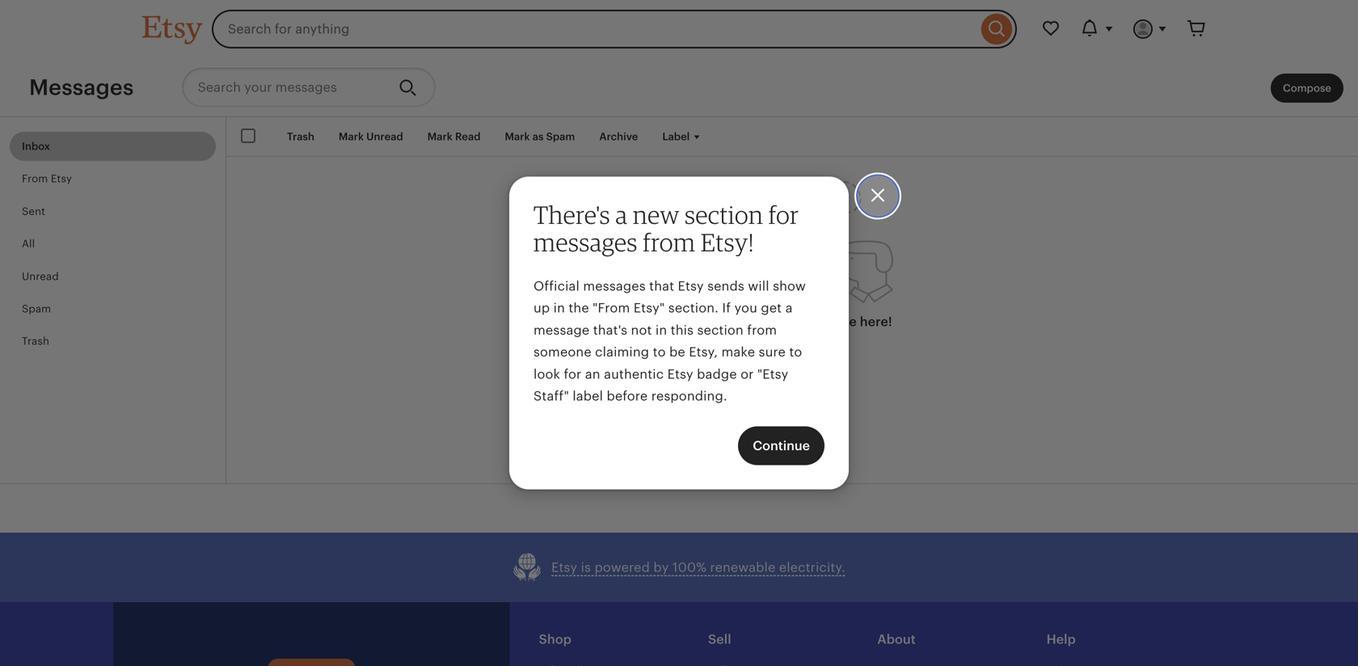 Task type: vqa. For each thing, say whether or not it's contained in the screenshot.
16
no



Task type: describe. For each thing, give the bounding box(es) containing it.
trash
[[22, 335, 49, 347]]

etsy,
[[689, 345, 718, 359]]

shop
[[539, 632, 572, 647]]

education modal dialog
[[0, 0, 1358, 666]]

Search your messages text field
[[182, 68, 386, 107]]

about
[[878, 632, 916, 647]]

from inside official messages that etsy sends will show up in the "from etsy" section. if you get a message that's not in this section from someone claiming to be etsy, make sure to look for an authentic etsy badge or "etsy staff" label before responding.
[[747, 323, 777, 337]]

etsy is powered by 100% renewable electricity.
[[551, 560, 846, 575]]

that's
[[593, 323, 628, 337]]

section.
[[668, 301, 719, 315]]

unread
[[22, 270, 59, 282]]

unread link
[[10, 262, 216, 291]]

continue button
[[738, 427, 825, 465]]

etsy"
[[634, 301, 665, 315]]

a inside there's a new section for messages from etsy!
[[616, 200, 628, 229]]

etsy inside etsy is powered by 100% renewable electricity. button
[[551, 560, 577, 575]]

up
[[534, 301, 550, 315]]

new
[[633, 200, 680, 229]]

all
[[22, 238, 35, 250]]

authentic
[[604, 367, 664, 381]]

etsy up the section.
[[678, 279, 704, 294]]

a inside official messages that etsy sends will show up in the "from etsy" section. if you get a message that's not in this section from someone claiming to be etsy, make sure to look for an authentic etsy badge or "etsy staff" label before responding.
[[786, 301, 793, 315]]

renewable
[[710, 560, 776, 575]]

messages inside there's a new section for messages from etsy!
[[534, 227, 638, 257]]

message
[[534, 323, 590, 337]]

this
[[671, 323, 694, 337]]

see
[[835, 315, 857, 329]]

get
[[761, 301, 782, 315]]

100%
[[673, 560, 707, 575]]

the
[[569, 301, 589, 315]]

from inside there's a new section for messages from etsy!
[[643, 227, 696, 257]]

show
[[773, 279, 806, 294]]

0 horizontal spatial to
[[653, 345, 666, 359]]

spam link
[[10, 294, 216, 324]]

inbox link
[[10, 132, 216, 161]]

from
[[22, 173, 48, 185]]

badge
[[697, 367, 737, 381]]

for inside there's a new section for messages from etsy!
[[769, 200, 799, 229]]

2 horizontal spatial to
[[819, 315, 832, 329]]

"etsy
[[757, 367, 789, 381]]

all link
[[10, 229, 216, 259]]

be
[[669, 345, 686, 359]]

sell
[[708, 632, 731, 647]]

powered
[[595, 560, 650, 575]]

page 1 image
[[706, 181, 893, 304]]

no
[[707, 315, 724, 329]]

staff"
[[534, 389, 569, 403]]



Task type: locate. For each thing, give the bounding box(es) containing it.
official messages that etsy sends will show up in the "from etsy" section. if you get a message that's not in this section from someone claiming to be etsy, make sure to look for an authentic etsy badge or "etsy staff" label before responding.
[[534, 279, 806, 403]]

or
[[741, 367, 754, 381]]

1 vertical spatial messages
[[583, 279, 646, 294]]

continue
[[753, 439, 810, 453]]

a left new
[[616, 200, 628, 229]]

1 horizontal spatial a
[[786, 301, 793, 315]]

from
[[643, 227, 696, 257], [747, 323, 777, 337]]

0 horizontal spatial a
[[616, 200, 628, 229]]

from etsy link
[[10, 164, 216, 194]]

section inside there's a new section for messages from etsy!
[[685, 200, 763, 229]]

to left 'see'
[[819, 315, 832, 329]]

etsy right from
[[51, 173, 72, 185]]

in right up
[[554, 301, 565, 315]]

1 vertical spatial for
[[564, 367, 582, 381]]

etsy!
[[701, 227, 754, 257]]

not
[[631, 323, 652, 337]]

1 horizontal spatial for
[[769, 200, 799, 229]]

1 vertical spatial section
[[697, 323, 744, 337]]

0 vertical spatial from
[[643, 227, 696, 257]]

messages
[[29, 75, 134, 100]]

1 horizontal spatial in
[[656, 323, 667, 337]]

1 vertical spatial in
[[656, 323, 667, 337]]

an
[[585, 367, 600, 381]]

no conversations to see here!
[[707, 315, 892, 329]]

for left an
[[564, 367, 582, 381]]

a right get
[[786, 301, 793, 315]]

0 vertical spatial in
[[554, 301, 565, 315]]

sure
[[759, 345, 786, 359]]

1 horizontal spatial to
[[789, 345, 802, 359]]

to
[[819, 315, 832, 329], [653, 345, 666, 359], [789, 345, 802, 359]]

0 vertical spatial for
[[769, 200, 799, 229]]

to left 'be'
[[653, 345, 666, 359]]

responding.
[[651, 389, 727, 403]]

for inside official messages that etsy sends will show up in the "from etsy" section. if you get a message that's not in this section from someone claiming to be etsy, make sure to look for an authentic etsy badge or "etsy staff" label before responding.
[[564, 367, 582, 381]]

before
[[607, 389, 648, 403]]

messages up official
[[534, 227, 638, 257]]

from down get
[[747, 323, 777, 337]]

someone
[[534, 345, 592, 359]]

to right the sure
[[789, 345, 802, 359]]

look
[[534, 367, 560, 381]]

help
[[1047, 632, 1076, 647]]

etsy left is
[[551, 560, 577, 575]]

0 vertical spatial a
[[616, 200, 628, 229]]

spam
[[22, 303, 51, 315]]

there's a new section for messages from etsy!
[[534, 200, 799, 257]]

a
[[616, 200, 628, 229], [786, 301, 793, 315]]

from etsy
[[22, 173, 72, 185]]

official
[[534, 279, 580, 294]]

that
[[649, 279, 674, 294]]

sends
[[708, 279, 745, 294]]

if
[[722, 301, 731, 315]]

messages
[[534, 227, 638, 257], [583, 279, 646, 294]]

"from
[[593, 301, 630, 315]]

conversations
[[728, 315, 816, 329]]

messages inside official messages that etsy sends will show up in the "from etsy" section. if you get a message that's not in this section from someone claiming to be etsy, make sure to look for an authentic etsy badge or "etsy staff" label before responding.
[[583, 279, 646, 294]]

is
[[581, 560, 591, 575]]

0 vertical spatial messages
[[534, 227, 638, 257]]

in
[[554, 301, 565, 315], [656, 323, 667, 337]]

1 vertical spatial a
[[786, 301, 793, 315]]

etsy
[[51, 173, 72, 185], [678, 279, 704, 294], [667, 367, 693, 381], [551, 560, 577, 575]]

0 horizontal spatial from
[[643, 227, 696, 257]]

0 vertical spatial section
[[685, 200, 763, 229]]

here!
[[860, 315, 892, 329]]

etsy is powered by 100% renewable electricity. button
[[513, 552, 846, 583]]

etsy down 'be'
[[667, 367, 693, 381]]

messages up the "from
[[583, 279, 646, 294]]

you
[[735, 301, 758, 315]]

for
[[769, 200, 799, 229], [564, 367, 582, 381]]

in right the 'not' at the left of the page
[[656, 323, 667, 337]]

banner
[[113, 0, 1245, 58]]

section down if
[[697, 323, 744, 337]]

section
[[685, 200, 763, 229], [697, 323, 744, 337]]

0 horizontal spatial in
[[554, 301, 565, 315]]

electricity.
[[779, 560, 846, 575]]

section inside official messages that etsy sends will show up in the "from etsy" section. if you get a message that's not in this section from someone claiming to be etsy, make sure to look for an authentic etsy badge or "etsy staff" label before responding.
[[697, 323, 744, 337]]

None search field
[[212, 10, 1017, 49]]

there's
[[534, 200, 610, 229]]

from up that
[[643, 227, 696, 257]]

0 horizontal spatial for
[[564, 367, 582, 381]]

1 vertical spatial from
[[747, 323, 777, 337]]

for right etsy!
[[769, 200, 799, 229]]

label
[[573, 389, 603, 403]]

sent
[[22, 205, 45, 217]]

sent link
[[10, 197, 216, 226]]

etsy inside from etsy link
[[51, 173, 72, 185]]

by
[[654, 560, 669, 575]]

1 horizontal spatial from
[[747, 323, 777, 337]]

inbox
[[22, 140, 50, 152]]

will
[[748, 279, 769, 294]]

trash link
[[10, 327, 216, 356]]

make
[[722, 345, 755, 359]]

section right new
[[685, 200, 763, 229]]

claiming
[[595, 345, 649, 359]]



